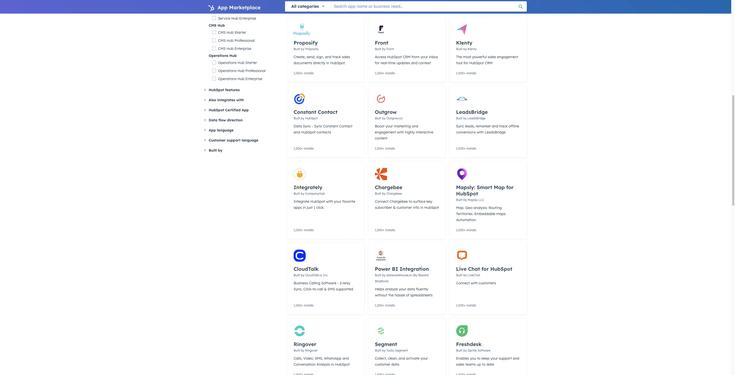 Task type: describe. For each thing, give the bounding box(es) containing it.
by inside constant contact built by hubspot
[[301, 116, 304, 120]]

data for data flow direction
[[209, 118, 218, 122]]

1
[[314, 205, 315, 210]]

in inside calls, video, sms, whatsapp and conversation analysis in hubspot
[[331, 362, 334, 367]]

hubspot inside data sync - sync constant contact and hubspot contacts
[[301, 130, 316, 135]]

cms hub
[[209, 23, 225, 28]]

caret image for hubspot features
[[205, 89, 206, 91]]

built inside ringover built by ringover
[[294, 349, 300, 353]]

chargebee inside chargebee built by chargebee
[[387, 192, 402, 196]]

enterprise for service hub enterprise
[[239, 16, 256, 21]]

1 vertical spatial ringover
[[305, 349, 318, 353]]

teams
[[466, 362, 476, 367]]

1,000 + installs for chargebee
[[375, 228, 395, 232]]

chat
[[468, 266, 480, 272]]

3 1,500 + installs from the left
[[456, 2, 476, 6]]

built inside integrately built by companyhub
[[294, 192, 300, 196]]

sync leads, remarket and track offline conversions with leadsbridge
[[456, 124, 519, 135]]

cloudtalk.io
[[305, 273, 322, 277]]

data sync - sync constant contact and hubspot contacts
[[294, 124, 353, 135]]

customer
[[209, 138, 226, 143]]

app for app language
[[209, 128, 216, 133]]

built inside the power bi integration built by datawarehouse.io (by bayard bradford)
[[375, 273, 381, 277]]

1,000 + installs for klenty
[[456, 71, 477, 75]]

hubspot inside access hubspot crm from your inbox for real-time updates and context
[[387, 55, 402, 59]]

business calling software - 2-way sync, click-to-call & sms supported.
[[294, 281, 354, 292]]

3 1,500 from the left
[[456, 2, 464, 6]]

hub for operations hub enterprise
[[238, 77, 245, 81]]

most
[[463, 55, 472, 59]]

with inside 'boost your marketing and engagement with highly interactive content'
[[397, 130, 404, 135]]

engagement for klenty
[[497, 55, 519, 59]]

for inside access hubspot crm from your inbox for real-time updates and context
[[375, 61, 380, 65]]

1 sync from the left
[[303, 124, 311, 129]]

0 vertical spatial ringover
[[294, 341, 317, 347]]

operations for operations hub
[[209, 53, 228, 58]]

calls, video, sms, whatsapp and conversation analysis in hubspot
[[294, 356, 350, 367]]

live chat for hubspot built by livechat
[[456, 266, 513, 277]]

0 vertical spatial chargebee
[[375, 184, 403, 190]]

in inside create, send, sign, and track sales documents directly in hubspot.
[[326, 61, 329, 65]]

by inside mapsly: smart map for hubspot built by mapsly llc
[[464, 198, 467, 202]]

hubspot inside live chat for hubspot built by livechat
[[491, 266, 513, 272]]

by inside chargebee built by chargebee
[[382, 192, 386, 196]]

customer inside connect chargebee to surface key subscriber & customer info in hubspot
[[397, 205, 412, 210]]

by inside freshdesk built by spritle software
[[464, 349, 467, 353]]

without
[[375, 293, 388, 298]]

0 vertical spatial leadsbridge
[[456, 109, 488, 115]]

and inside calls, video, sms, whatsapp and conversation analysis in hubspot
[[343, 356, 349, 361]]

real-
[[381, 61, 388, 65]]

data flow direction button
[[205, 117, 279, 123]]

subscriber
[[375, 205, 392, 210]]

caret image for app language
[[205, 129, 206, 131]]

hubspot inside calls, video, sms, whatsapp and conversation analysis in hubspot
[[335, 362, 350, 367]]

conversions
[[456, 130, 476, 135]]

+ for outgrow
[[383, 147, 385, 150]]

sync inside "sync leads, remarket and track offline conversions with leadsbridge"
[[456, 124, 464, 129]]

1,000 + installs for companyhub
[[294, 228, 314, 232]]

installs for cloudtalk
[[304, 304, 314, 307]]

video,
[[304, 356, 314, 361]]

service for service hub professional
[[218, 8, 231, 13]]

hubspot down also
[[209, 108, 224, 112]]

marketing
[[394, 124, 411, 129]]

and inside 'boost your marketing and engagement with highly interactive content'
[[412, 124, 419, 129]]

+ for klenty
[[464, 71, 466, 75]]

hubspot features
[[209, 88, 240, 92]]

and inside create, send, sign, and track sales documents directly in hubspot.
[[325, 55, 332, 59]]

1 1,500 + installs from the left
[[294, 2, 314, 6]]

+ for chargebee
[[383, 228, 385, 232]]

fluently
[[416, 287, 428, 292]]

activate
[[406, 356, 420, 361]]

categories
[[298, 4, 319, 9]]

and inside access hubspot crm from your inbox for real-time updates and context
[[411, 61, 418, 65]]

app language
[[209, 128, 234, 133]]

installs for integrately
[[304, 228, 314, 232]]

favorite
[[343, 199, 355, 204]]

built inside freshdesk built by spritle software
[[456, 349, 463, 353]]

connect for built
[[375, 199, 389, 204]]

live
[[456, 266, 467, 272]]

your inside access hubspot crm from your inbox for real-time updates and context
[[421, 55, 428, 59]]

also
[[209, 98, 216, 102]]

by inside proposify built by proposify
[[301, 47, 304, 51]]

+ for live
[[464, 304, 466, 307]]

track for leadsbridge
[[499, 124, 508, 129]]

sales inside create, send, sign, and track sales documents directly in hubspot.
[[342, 55, 350, 59]]

built inside chargebee built by chargebee
[[375, 192, 381, 196]]

features
[[225, 88, 240, 92]]

cms for cms hub
[[209, 23, 217, 28]]

hubspot inside the most powerful sales engagement tool for hubspot crm
[[469, 61, 484, 65]]

built inside dropdown button
[[209, 148, 217, 153]]

constant contact built by hubspot
[[294, 109, 338, 120]]

enables you to keep your support and sales teams up to date
[[456, 356, 520, 367]]

your inside 'boost your marketing and engagement with highly interactive content'
[[386, 124, 393, 129]]

operations hub
[[209, 53, 237, 58]]

customer inside collect, clean, and activate your customer data
[[375, 362, 391, 367]]

with down livechat
[[471, 281, 478, 285]]

hubspot features button
[[205, 87, 279, 93]]

built inside klenty built by klenty
[[456, 47, 463, 51]]

built by
[[209, 148, 222, 153]]

starter for service hub starter
[[239, 0, 251, 5]]

leadsbridge inside "sync leads, remarket and track offline conversions with leadsbridge"
[[485, 130, 506, 135]]

installs for front
[[385, 71, 395, 75]]

segment built by twilio segment
[[375, 341, 408, 353]]

power
[[375, 266, 391, 272]]

boost
[[375, 124, 385, 129]]

map
[[494, 184, 505, 190]]

service hub professional
[[218, 8, 260, 13]]

enterprise for cms hub enterprise
[[235, 46, 251, 51]]

by inside 'cloudtalk built by cloudtalk.io inc.'
[[301, 273, 304, 277]]

- inside data sync - sync constant contact and hubspot contacts
[[312, 124, 313, 129]]

freshdesk built by spritle software
[[456, 341, 491, 353]]

1,000 + installs for leadsbridge
[[456, 147, 477, 150]]

crm inside the most powerful sales engagement tool for hubspot crm
[[485, 61, 493, 65]]

by inside dropdown button
[[218, 148, 222, 153]]

by inside leadsbridge built by leadsbridge
[[464, 116, 467, 120]]

certified
[[225, 108, 241, 112]]

app language button
[[205, 127, 279, 133]]

and inside data sync - sync constant contact and hubspot contacts
[[294, 130, 300, 135]]

1,000 + installs for outgrow.co
[[375, 147, 395, 150]]

2 horizontal spatial to
[[482, 362, 486, 367]]

+ for leadsbridge
[[464, 147, 466, 150]]

analysis.
[[474, 206, 488, 210]]

1,000 for chargebee
[[375, 228, 383, 232]]

helps
[[375, 287, 384, 292]]

installs for chargebee
[[385, 228, 395, 232]]

call
[[318, 287, 323, 292]]

power bi integration built by datawarehouse.io (by bayard bradford)
[[375, 266, 429, 283]]

collect,
[[375, 356, 387, 361]]

to for freshdesk
[[477, 356, 481, 361]]

spritle
[[468, 349, 477, 353]]

hub for service hub professional
[[231, 8, 238, 13]]

leadsbridge inside leadsbridge built by leadsbridge
[[468, 116, 486, 120]]

1 1,500 from the left
[[294, 2, 301, 6]]

cms for cms hub enterprise
[[218, 46, 226, 51]]

calling
[[309, 281, 321, 285]]

hub for cms hub enterprise
[[227, 46, 234, 51]]

datawarehouse.io
[[387, 273, 412, 277]]

analyze
[[385, 287, 398, 292]]

1,000 for proposify
[[294, 71, 302, 75]]

integrates
[[217, 98, 235, 102]]

inbox
[[429, 55, 438, 59]]

companyhub
[[305, 192, 325, 196]]

operations hub professional
[[218, 69, 266, 73]]

1,000 for power bi integration
[[375, 304, 383, 307]]

- inside business calling software - 2-way sync, click-to-call & sms supported.
[[337, 281, 339, 285]]

compatible hubspot plans group
[[209, 0, 279, 83]]

the
[[456, 55, 462, 59]]

ringover built by ringover
[[294, 341, 318, 353]]

installs for constant
[[304, 147, 314, 150]]

keep
[[482, 356, 490, 361]]

from
[[412, 55, 420, 59]]

your inside integrate hubspot with your favorite apps in just 1 click.
[[334, 199, 342, 204]]

for inside the most powerful sales engagement tool for hubspot crm
[[464, 61, 468, 65]]

and inside "sync leads, remarket and track offline conversions with leadsbridge"
[[492, 124, 499, 129]]

service for service hub starter
[[218, 0, 231, 5]]

installs for klenty
[[467, 71, 477, 75]]

track for proposify
[[333, 55, 341, 59]]

for inside mapsly: smart map for hubspot built by mapsly llc
[[507, 184, 514, 190]]

to-
[[313, 287, 318, 292]]

by inside klenty built by klenty
[[464, 47, 467, 51]]

1,000 + installs for by
[[294, 147, 314, 150]]

service hub enterprise
[[218, 16, 256, 21]]

click-
[[304, 287, 313, 292]]

the
[[389, 293, 394, 298]]

hub for operations hub
[[230, 53, 237, 58]]

app inside dropdown button
[[242, 108, 249, 112]]

proposify built by proposify
[[294, 40, 319, 51]]

hub for cms hub starter
[[227, 30, 234, 35]]

customer support language button
[[205, 137, 279, 143]]

inc.
[[323, 273, 329, 277]]

maps.
[[497, 212, 507, 216]]

bayard
[[419, 273, 429, 277]]

crm inside access hubspot crm from your inbox for real-time updates and context
[[403, 55, 411, 59]]

just
[[307, 205, 313, 210]]

installs for live
[[467, 304, 477, 307]]

constant inside data sync - sync constant contact and hubspot contacts
[[323, 124, 338, 129]]

0 vertical spatial front
[[375, 40, 389, 46]]

hub for service hub enterprise
[[231, 16, 238, 21]]

2 1,500 + installs from the left
[[375, 2, 395, 6]]

the most powerful sales engagement tool for hubspot crm
[[456, 55, 519, 65]]

language inside dropdown button
[[242, 138, 258, 143]]

access hubspot crm from your inbox for real-time updates and context
[[375, 55, 438, 65]]

by inside integrately built by companyhub
[[301, 192, 304, 196]]

outgrow built by outgrow.co
[[375, 109, 403, 120]]

by inside segment built by twilio segment
[[382, 349, 386, 353]]

connect chargebee to surface key subscriber & customer info in hubspot
[[375, 199, 439, 210]]

1,000 for live chat for hubspot
[[456, 304, 464, 307]]

for inside live chat for hubspot built by livechat
[[482, 266, 489, 272]]

2-
[[340, 281, 343, 285]]

data inside helps analyze your data fluently without the hassle of spreadsheets
[[407, 287, 415, 292]]

data inside collect, clean, and activate your customer data
[[392, 362, 400, 367]]



Task type: vqa. For each thing, say whether or not it's contained in the screenshot.


Task type: locate. For each thing, give the bounding box(es) containing it.
operations for operations hub enterprise
[[218, 77, 237, 81]]

with inside "sync leads, remarket and track offline conversions with leadsbridge"
[[477, 130, 484, 135]]

app inside dropdown button
[[209, 128, 216, 133]]

1 vertical spatial connect
[[456, 281, 470, 285]]

0 vertical spatial connect
[[375, 199, 389, 204]]

1 horizontal spatial sales
[[456, 362, 465, 367]]

+ for front
[[383, 71, 385, 75]]

0 vertical spatial data
[[209, 118, 218, 122]]

2 sync from the left
[[314, 124, 322, 129]]

constant up data sync - sync constant contact and hubspot contacts
[[294, 109, 316, 115]]

chargebee up "subscriber"
[[375, 184, 403, 190]]

connect inside connect chargebee to surface key subscriber & customer info in hubspot
[[375, 199, 389, 204]]

engagement for outgrow
[[375, 130, 396, 135]]

front up time
[[387, 47, 394, 51]]

app for app marketplace
[[218, 4, 228, 11]]

0 vertical spatial service
[[218, 0, 231, 5]]

1 vertical spatial professional
[[235, 38, 255, 43]]

with down remarket
[[477, 130, 484, 135]]

1 vertical spatial starter
[[235, 30, 246, 35]]

1,000 for front
[[375, 71, 383, 75]]

hub for operations hub professional
[[238, 69, 245, 73]]

content
[[375, 136, 388, 141]]

hub up cms hub professional
[[227, 30, 234, 35]]

hubspot up mapsly
[[456, 190, 478, 197]]

1 vertical spatial data
[[294, 124, 302, 129]]

hub for service hub starter
[[231, 0, 238, 5]]

mapsly
[[468, 198, 478, 202]]

hub for cms hub
[[218, 23, 225, 28]]

hubspot up "customers"
[[491, 266, 513, 272]]

installs for proposify
[[304, 71, 314, 75]]

your right activate
[[421, 356, 428, 361]]

sales down enables
[[456, 362, 465, 367]]

1 vertical spatial enterprise
[[235, 46, 251, 51]]

track inside "sync leads, remarket and track offline conversions with leadsbridge"
[[499, 124, 508, 129]]

1 vertical spatial &
[[324, 287, 327, 292]]

software inside freshdesk built by spritle software
[[478, 349, 491, 353]]

hubspot inside integrate hubspot with your favorite apps in just 1 click.
[[311, 199, 325, 204]]

0 horizontal spatial constant
[[294, 109, 316, 115]]

1 vertical spatial klenty
[[468, 47, 477, 51]]

hubspot up also
[[209, 88, 224, 92]]

klenty built by klenty
[[456, 40, 477, 51]]

by inside front built by front
[[382, 47, 386, 51]]

starter for cms hub starter
[[235, 30, 246, 35]]

1 vertical spatial to
[[477, 356, 481, 361]]

create,
[[294, 55, 306, 59]]

1 vertical spatial support
[[499, 356, 512, 361]]

1,500
[[294, 2, 301, 6], [375, 2, 383, 6], [456, 2, 464, 6]]

track up hubspot.
[[333, 55, 341, 59]]

3 caret image from the top
[[205, 129, 206, 131]]

hubspot down key
[[425, 205, 439, 210]]

1 vertical spatial constant
[[323, 124, 338, 129]]

2 vertical spatial service
[[218, 16, 231, 21]]

2 1,500 from the left
[[375, 2, 383, 6]]

starter up operations hub professional
[[246, 60, 257, 65]]

hubspot up data sync - sync constant contact and hubspot contacts
[[305, 116, 318, 120]]

1 vertical spatial app
[[242, 108, 249, 112]]

+ for integrately
[[302, 228, 303, 232]]

to left surface
[[409, 199, 412, 204]]

1 horizontal spatial 1,500 + installs
[[375, 2, 395, 6]]

your inside collect, clean, and activate your customer data
[[421, 356, 428, 361]]

in inside integrate hubspot with your favorite apps in just 1 click.
[[303, 205, 306, 210]]

for
[[375, 61, 380, 65], [464, 61, 468, 65], [507, 184, 514, 190], [482, 266, 489, 272]]

+ for power
[[383, 304, 385, 307]]

offline
[[509, 124, 519, 129]]

data left flow
[[209, 118, 218, 122]]

1 caret image from the top
[[205, 89, 206, 91]]

1 horizontal spatial -
[[337, 281, 339, 285]]

2 caret image from the top
[[205, 119, 206, 121]]

embeddable
[[475, 212, 496, 216]]

1,000 + installs for for
[[456, 228, 477, 232]]

spreadsheets
[[411, 293, 433, 298]]

connect for chat
[[456, 281, 470, 285]]

0 horizontal spatial data
[[209, 118, 218, 122]]

hubspot inside constant contact built by hubspot
[[305, 116, 318, 120]]

1 horizontal spatial constant
[[323, 124, 338, 129]]

constant inside constant contact built by hubspot
[[294, 109, 316, 115]]

cms for cms hub starter
[[218, 30, 226, 35]]

- left the 2-
[[337, 281, 339, 285]]

data inside dropdown button
[[209, 118, 218, 122]]

hub down operations hub professional
[[238, 77, 245, 81]]

remarket
[[476, 124, 491, 129]]

by up integrate on the bottom left
[[301, 192, 304, 196]]

1 vertical spatial contact
[[339, 124, 353, 129]]

language up built by dropdown button
[[242, 138, 258, 143]]

by left spritle
[[464, 349, 467, 353]]

0 vertical spatial data
[[407, 287, 415, 292]]

0 horizontal spatial engagement
[[375, 130, 396, 135]]

0 vertical spatial support
[[227, 138, 241, 143]]

constant up contacts
[[323, 124, 338, 129]]

software
[[322, 281, 336, 285], [478, 349, 491, 353]]

support inside customer support language dropdown button
[[227, 138, 241, 143]]

enterprise for operations hub enterprise
[[246, 77, 262, 81]]

by up "subscriber"
[[382, 192, 386, 196]]

1 vertical spatial chargebee
[[387, 192, 402, 196]]

in right directly
[[326, 61, 329, 65]]

professional for cms hub professional
[[235, 38, 255, 43]]

in
[[326, 61, 329, 65], [303, 205, 306, 210], [421, 205, 424, 210], [331, 362, 334, 367]]

to inside connect chargebee to surface key subscriber & customer info in hubspot
[[409, 199, 412, 204]]

caret image inside data flow direction dropdown button
[[205, 119, 206, 121]]

0 vertical spatial customer
[[397, 205, 412, 210]]

starter for operations hub starter
[[246, 60, 257, 65]]

0 vertical spatial to
[[409, 199, 412, 204]]

to right you at the right bottom of the page
[[477, 356, 481, 361]]

0 vertical spatial contact
[[318, 109, 338, 115]]

0 vertical spatial caret image
[[205, 89, 206, 91]]

by up bradford)
[[382, 273, 386, 277]]

routing.
[[489, 206, 503, 210]]

1 horizontal spatial engagement
[[497, 55, 519, 59]]

segment up the twilio
[[375, 341, 397, 347]]

with down marketing
[[397, 130, 404, 135]]

cloudtalk built by cloudtalk.io inc.
[[294, 266, 329, 277]]

0 vertical spatial enterprise
[[239, 16, 256, 21]]

engagement inside the most powerful sales engagement tool for hubspot crm
[[497, 55, 519, 59]]

1 vertical spatial language
[[242, 138, 258, 143]]

sync down constant contact built by hubspot
[[303, 124, 311, 129]]

0 horizontal spatial support
[[227, 138, 241, 143]]

customer support language
[[209, 138, 258, 143]]

1,000 + installs for hubspot
[[456, 304, 477, 307]]

1 horizontal spatial connect
[[456, 281, 470, 285]]

2 horizontal spatial app
[[242, 108, 249, 112]]

in down whatsapp
[[331, 362, 334, 367]]

0 vertical spatial language
[[217, 128, 234, 133]]

by inside ringover built by ringover
[[301, 349, 304, 353]]

key
[[427, 199, 433, 204]]

chargebee up connect chargebee to surface key subscriber & customer info in hubspot
[[387, 192, 402, 196]]

hubspot left contacts
[[301, 130, 316, 135]]

segment up collect, clean, and activate your customer data at the right bottom of the page
[[395, 349, 408, 353]]

1 vertical spatial proposify
[[305, 47, 319, 51]]

support inside enables you to keep your support and sales teams up to date
[[499, 356, 512, 361]]

installs
[[304, 2, 314, 6], [385, 2, 395, 6], [467, 2, 476, 6], [304, 71, 314, 75], [385, 71, 395, 75], [467, 71, 477, 75], [304, 147, 314, 150], [385, 147, 395, 150], [467, 147, 477, 150], [304, 228, 314, 232], [385, 228, 395, 232], [467, 228, 477, 232], [304, 304, 314, 307], [385, 304, 395, 307], [467, 304, 477, 307]]

leadsbridge up leads,
[[456, 109, 488, 115]]

1,000 + installs for front
[[375, 71, 395, 75]]

service up cms hub
[[218, 16, 231, 21]]

contact inside constant contact built by hubspot
[[318, 109, 338, 115]]

sign,
[[316, 55, 324, 59]]

hub up service hub professional
[[231, 0, 238, 5]]

to right up
[[482, 362, 486, 367]]

language inside dropdown button
[[217, 128, 234, 133]]

caret image for data flow direction
[[205, 119, 206, 121]]

hubspot down powerful
[[469, 61, 484, 65]]

integrately built by companyhub
[[294, 184, 325, 196]]

built inside constant contact built by hubspot
[[294, 116, 300, 120]]

operations up "hubspot features"
[[218, 77, 237, 81]]

app up service hub enterprise
[[218, 4, 228, 11]]

2 service from the top
[[218, 8, 231, 13]]

support right keep
[[499, 356, 512, 361]]

& right "subscriber"
[[393, 205, 396, 210]]

enterprise down cms hub professional
[[235, 46, 251, 51]]

support up built by dropdown button
[[227, 138, 241, 143]]

your right 'boost'
[[386, 124, 393, 129]]

conversation
[[294, 362, 316, 367]]

0 horizontal spatial sales
[[342, 55, 350, 59]]

with down hubspot features dropdown button at the left of the page
[[236, 98, 244, 102]]

caret image
[[205, 89, 206, 91], [205, 99, 206, 101]]

by up access
[[382, 47, 386, 51]]

1,000 for integrately
[[294, 228, 302, 232]]

4 caret image from the top
[[205, 139, 206, 141]]

0 horizontal spatial -
[[312, 124, 313, 129]]

cms for cms hub professional
[[218, 38, 226, 43]]

2 horizontal spatial 1,500
[[456, 2, 464, 6]]

and inside enables you to keep your support and sales teams up to date
[[513, 356, 520, 361]]

built inside outgrow built by outgrow.co
[[375, 116, 381, 120]]

by up data sync - sync constant contact and hubspot contacts
[[301, 116, 304, 120]]

0 vertical spatial app
[[218, 4, 228, 11]]

operations hub starter
[[218, 60, 257, 65]]

customer down 'collect,'
[[375, 362, 391, 367]]

hub down cms hub starter
[[227, 38, 234, 43]]

twilio
[[387, 349, 394, 353]]

caret image for built by
[[205, 149, 206, 151]]

enables
[[456, 356, 469, 361]]

professional up operations hub enterprise
[[246, 69, 266, 73]]

helps analyze your data fluently without the hassle of spreadsheets
[[375, 287, 433, 298]]

all categories
[[292, 4, 319, 9]]

1 vertical spatial -
[[337, 281, 339, 285]]

app up customer
[[209, 128, 216, 133]]

installs for outgrow
[[385, 147, 395, 150]]

clean,
[[388, 356, 398, 361]]

1 service from the top
[[218, 0, 231, 5]]

your up hassle
[[399, 287, 406, 292]]

& inside connect chargebee to surface key subscriber & customer info in hubspot
[[393, 205, 396, 210]]

1 horizontal spatial &
[[393, 205, 396, 210]]

2 caret image from the top
[[205, 99, 206, 101]]

click.
[[316, 205, 325, 210]]

klenty
[[456, 40, 473, 46], [468, 47, 477, 51]]

also integrates with button
[[205, 97, 279, 103]]

data flow direction
[[209, 118, 243, 122]]

integrate hubspot with your favorite apps in just 1 click.
[[294, 199, 355, 210]]

smart
[[477, 184, 493, 190]]

chargebee down chargebee built by chargebee
[[390, 199, 408, 204]]

your inside enables you to keep your support and sales teams up to date
[[491, 356, 498, 361]]

connect
[[375, 199, 389, 204], [456, 281, 470, 285]]

engagement inside 'boost your marketing and engagement with highly interactive content'
[[375, 130, 396, 135]]

0 vertical spatial -
[[312, 124, 313, 129]]

0 horizontal spatial crm
[[403, 55, 411, 59]]

built inside live chat for hubspot built by livechat
[[456, 273, 463, 277]]

0 vertical spatial professional
[[239, 8, 260, 13]]

your left favorite
[[334, 199, 342, 204]]

installs for mapsly:
[[467, 228, 477, 232]]

caret image inside 'app language' dropdown button
[[205, 129, 206, 131]]

caret image left "hubspot features"
[[205, 89, 206, 91]]

2 vertical spatial app
[[209, 128, 216, 133]]

chargebee inside connect chargebee to surface key subscriber & customer info in hubspot
[[390, 199, 408, 204]]

1 caret image from the top
[[205, 109, 206, 111]]

hub up operations hub
[[227, 46, 234, 51]]

operations for operations hub starter
[[218, 60, 237, 65]]

1,000 for constant contact
[[294, 147, 302, 150]]

caret image for also integrates with
[[205, 99, 206, 101]]

map.
[[456, 206, 465, 210]]

by up create,
[[301, 47, 304, 51]]

track inside create, send, sign, and track sales documents directly in hubspot.
[[333, 55, 341, 59]]

llc
[[479, 198, 484, 202]]

your up context
[[421, 55, 428, 59]]

software up keep
[[478, 349, 491, 353]]

1 vertical spatial caret image
[[205, 99, 206, 101]]

bradford)
[[375, 279, 389, 283]]

also integrates with
[[209, 98, 244, 102]]

& right call
[[324, 287, 327, 292]]

hub for operations hub starter
[[238, 60, 245, 65]]

1,000 for cloudtalk
[[294, 304, 302, 307]]

1 horizontal spatial data
[[407, 287, 415, 292]]

1 horizontal spatial to
[[477, 356, 481, 361]]

0 horizontal spatial 1,500 + installs
[[294, 2, 314, 6]]

1,000 + installs for proposify
[[294, 71, 314, 75]]

0 vertical spatial segment
[[375, 341, 397, 347]]

sync,
[[294, 287, 303, 292]]

and inside collect, clean, and activate your customer data
[[399, 356, 405, 361]]

1 horizontal spatial customer
[[397, 205, 412, 210]]

2 vertical spatial chargebee
[[390, 199, 408, 204]]

connect down livechat
[[456, 281, 470, 285]]

in left just
[[303, 205, 306, 210]]

hubspot certified app button
[[205, 107, 279, 113]]

1 horizontal spatial support
[[499, 356, 512, 361]]

software inside business calling software - 2-way sync, click-to-call & sms supported.
[[322, 281, 336, 285]]

0 vertical spatial engagement
[[497, 55, 519, 59]]

outgrow.co
[[387, 116, 403, 120]]

your up 'date'
[[491, 356, 498, 361]]

by up leads,
[[464, 116, 467, 120]]

crm
[[403, 55, 411, 59], [485, 61, 493, 65]]

professional for service hub professional
[[239, 8, 260, 13]]

2 vertical spatial starter
[[246, 60, 257, 65]]

by left the twilio
[[382, 349, 386, 353]]

1,000 for klenty
[[456, 71, 464, 75]]

operations for operations hub professional
[[218, 69, 237, 73]]

for right the map
[[507, 184, 514, 190]]

hub for cms hub professional
[[227, 38, 234, 43]]

installs for power
[[385, 304, 395, 307]]

hubspot down whatsapp
[[335, 362, 350, 367]]

by left mapsly
[[464, 198, 467, 202]]

built inside mapsly: smart map for hubspot built by mapsly llc
[[456, 198, 463, 202]]

0 horizontal spatial customer
[[375, 362, 391, 367]]

operations down cms hub enterprise
[[209, 53, 228, 58]]

built inside segment built by twilio segment
[[375, 349, 381, 353]]

- down constant contact built by hubspot
[[312, 124, 313, 129]]

cms hub professional
[[218, 38, 255, 43]]

1,000 + installs for cloudtalk.io
[[294, 304, 314, 307]]

1 horizontal spatial track
[[499, 124, 508, 129]]

1 horizontal spatial sync
[[314, 124, 322, 129]]

Search app name or business need... search field
[[331, 1, 527, 11]]

built inside front built by front
[[375, 47, 381, 51]]

1 vertical spatial segment
[[395, 349, 408, 353]]

+ for constant
[[302, 147, 303, 150]]

2 vertical spatial professional
[[246, 69, 266, 73]]

operations hub enterprise
[[218, 77, 262, 81]]

1,000 for outgrow
[[375, 147, 383, 150]]

language down data flow direction
[[217, 128, 234, 133]]

with inside also integrates with dropdown button
[[236, 98, 244, 102]]

1 horizontal spatial 1,500
[[375, 2, 383, 6]]

with left favorite
[[326, 199, 333, 204]]

starter up cms hub professional
[[235, 30, 246, 35]]

caret image
[[205, 109, 206, 111], [205, 119, 206, 121], [205, 129, 206, 131], [205, 139, 206, 141], [205, 149, 206, 151]]

0 horizontal spatial &
[[324, 287, 327, 292]]

integration
[[400, 266, 429, 272]]

0 horizontal spatial app
[[209, 128, 216, 133]]

1,000 for mapsly: smart map for hubspot
[[456, 228, 464, 232]]

0 vertical spatial &
[[393, 205, 396, 210]]

sms
[[328, 287, 335, 292]]

sales inside the most powerful sales engagement tool for hubspot crm
[[488, 55, 496, 59]]

by inside live chat for hubspot built by livechat
[[464, 273, 467, 277]]

context
[[419, 61, 431, 65]]

proposify
[[294, 40, 318, 46], [305, 47, 319, 51]]

service up service hub professional
[[218, 0, 231, 5]]

data
[[209, 118, 218, 122], [294, 124, 302, 129]]

hub up cms hub starter
[[218, 23, 225, 28]]

installs for leadsbridge
[[467, 147, 477, 150]]

1 vertical spatial data
[[392, 362, 400, 367]]

professional for operations hub professional
[[246, 69, 266, 73]]

1 vertical spatial front
[[387, 47, 394, 51]]

of
[[406, 293, 410, 298]]

you
[[470, 356, 476, 361]]

0 vertical spatial crm
[[403, 55, 411, 59]]

caret image inside hubspot features dropdown button
[[205, 89, 206, 91]]

service for service hub enterprise
[[218, 16, 231, 21]]

sms,
[[315, 356, 323, 361]]

0 horizontal spatial connect
[[375, 199, 389, 204]]

1 vertical spatial leadsbridge
[[468, 116, 486, 120]]

0 vertical spatial klenty
[[456, 40, 473, 46]]

enterprise down operations hub professional
[[246, 77, 262, 81]]

1,000 + installs for built
[[375, 304, 395, 307]]

hub
[[231, 0, 238, 5], [231, 8, 238, 13], [231, 16, 238, 21], [218, 23, 225, 28], [227, 30, 234, 35], [227, 38, 234, 43], [227, 46, 234, 51], [230, 53, 237, 58], [238, 60, 245, 65], [238, 69, 245, 73], [238, 77, 245, 81]]

caret image for customer support language
[[205, 139, 206, 141]]

1 vertical spatial customer
[[375, 362, 391, 367]]

1 horizontal spatial crm
[[485, 61, 493, 65]]

by inside the power bi integration built by datawarehouse.io (by bayard bradford)
[[382, 273, 386, 277]]

+ for proposify
[[302, 71, 303, 75]]

all categories button
[[285, 1, 331, 12]]

analysis
[[317, 362, 330, 367]]

by down outgrow
[[382, 116, 386, 120]]

by down cloudtalk
[[301, 273, 304, 277]]

0 horizontal spatial sync
[[303, 124, 311, 129]]

highly
[[405, 130, 415, 135]]

by inside outgrow built by outgrow.co
[[382, 116, 386, 120]]

in inside connect chargebee to surface key subscriber & customer info in hubspot
[[421, 205, 424, 210]]

0 vertical spatial software
[[322, 281, 336, 285]]

data up of
[[407, 287, 415, 292]]

outgrow
[[375, 109, 397, 115]]

hubspot inside mapsly: smart map for hubspot built by mapsly llc
[[456, 190, 478, 197]]

boost your marketing and engagement with highly interactive content
[[375, 124, 434, 141]]

+ for cloudtalk
[[302, 304, 303, 307]]

caret image for hubspot certified app
[[205, 109, 206, 111]]

sync up contacts
[[314, 124, 322, 129]]

5 caret image from the top
[[205, 149, 206, 151]]

your inside helps analyze your data fluently without the hassle of spreadsheets
[[399, 287, 406, 292]]

0 vertical spatial proposify
[[294, 40, 318, 46]]

customer left info
[[397, 205, 412, 210]]

by up calls,
[[301, 349, 304, 353]]

0 horizontal spatial data
[[392, 362, 400, 367]]

software up sms
[[322, 281, 336, 285]]

up
[[477, 362, 481, 367]]

0 vertical spatial constant
[[294, 109, 316, 115]]

customers
[[479, 281, 496, 285]]

track left 'offline' at the right top of page
[[499, 124, 508, 129]]

1 horizontal spatial contact
[[339, 124, 353, 129]]

hub down service hub professional
[[231, 16, 238, 21]]

data for data sync - sync constant contact and hubspot contacts
[[294, 124, 302, 129]]

1 vertical spatial crm
[[485, 61, 493, 65]]

1,000 for leadsbridge
[[456, 147, 464, 150]]

built inside proposify built by proposify
[[294, 47, 300, 51]]

built inside leadsbridge built by leadsbridge
[[456, 116, 463, 120]]

1 vertical spatial service
[[218, 8, 231, 13]]

livechat
[[468, 273, 481, 277]]

hub up operations hub professional
[[238, 60, 245, 65]]

caret image inside built by dropdown button
[[205, 149, 206, 151]]

operations
[[209, 53, 228, 58], [218, 60, 237, 65], [218, 69, 237, 73], [218, 77, 237, 81]]

service down service hub starter
[[218, 8, 231, 13]]

1 horizontal spatial software
[[478, 349, 491, 353]]

0 horizontal spatial track
[[333, 55, 341, 59]]

for down most
[[464, 61, 468, 65]]

hubspot inside connect chargebee to surface key subscriber & customer info in hubspot
[[425, 205, 439, 210]]

to for chargebee
[[409, 199, 412, 204]]

info
[[413, 205, 420, 210]]

data inside data sync - sync constant contact and hubspot contacts
[[294, 124, 302, 129]]

1 vertical spatial software
[[478, 349, 491, 353]]

0 horizontal spatial software
[[322, 281, 336, 285]]

data down constant contact built by hubspot
[[294, 124, 302, 129]]

surface
[[413, 199, 426, 204]]

caret image left also
[[205, 99, 206, 101]]

2 vertical spatial leadsbridge
[[485, 130, 506, 135]]

1 vertical spatial track
[[499, 124, 508, 129]]

connect up "subscriber"
[[375, 199, 389, 204]]

2 vertical spatial to
[[482, 362, 486, 367]]

and
[[325, 55, 332, 59], [411, 61, 418, 65], [412, 124, 419, 129], [492, 124, 499, 129], [294, 130, 300, 135], [343, 356, 349, 361], [399, 356, 405, 361], [513, 356, 520, 361]]

contact inside data sync - sync constant contact and hubspot contacts
[[339, 124, 353, 129]]

3 sync from the left
[[456, 124, 464, 129]]

sales inside enables you to keep your support and sales teams up to date
[[456, 362, 465, 367]]

1 horizontal spatial language
[[242, 138, 258, 143]]

built inside 'cloudtalk built by cloudtalk.io inc.'
[[294, 273, 300, 277]]

hub up operations hub enterprise
[[238, 69, 245, 73]]

+ for mapsly:
[[464, 228, 466, 232]]

with inside integrate hubspot with your favorite apps in just 1 click.
[[326, 199, 333, 204]]

data down clean,
[[392, 362, 400, 367]]

hubspot up click.
[[311, 199, 325, 204]]

2 horizontal spatial sales
[[488, 55, 496, 59]]

front up access
[[375, 40, 389, 46]]

sales up hubspot.
[[342, 55, 350, 59]]

updates
[[397, 61, 410, 65]]

professional up service hub enterprise
[[239, 8, 260, 13]]

professional up cms hub enterprise
[[235, 38, 255, 43]]

& inside business calling software - 2-way sync, click-to-call & sms supported.
[[324, 287, 327, 292]]

flow
[[219, 118, 226, 122]]

operations down operations hub starter
[[218, 69, 237, 73]]

hubspot
[[387, 55, 402, 59], [469, 61, 484, 65], [209, 88, 224, 92], [209, 108, 224, 112], [305, 116, 318, 120], [301, 130, 316, 135], [456, 190, 478, 197], [311, 199, 325, 204], [425, 205, 439, 210], [491, 266, 513, 272], [335, 362, 350, 367]]

3 service from the top
[[218, 16, 231, 21]]

0 vertical spatial track
[[333, 55, 341, 59]]

0 horizontal spatial 1,500
[[294, 2, 301, 6]]

2 vertical spatial enterprise
[[246, 77, 262, 81]]



